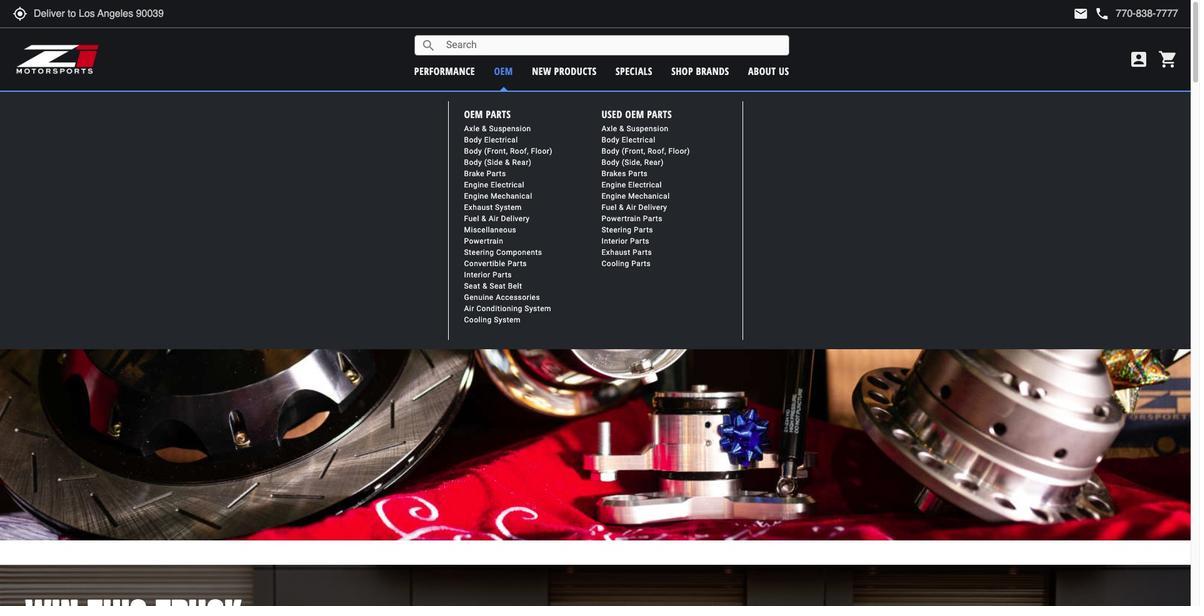 Task type: vqa. For each thing, say whether or not it's contained in the screenshot.
Powertrain to the top
yes



Task type: locate. For each thing, give the bounding box(es) containing it.
suspension
[[489, 124, 531, 133], [627, 124, 669, 133]]

1 vertical spatial cooling
[[464, 315, 492, 324]]

exhaust up cooling parts 'link'
[[602, 248, 631, 257]]

0 horizontal spatial axle
[[464, 124, 480, 133]]

1 horizontal spatial cooling
[[602, 259, 629, 268]]

delivery up powertrain parts link
[[639, 203, 667, 212]]

exhaust system link
[[464, 203, 522, 212]]

1 vertical spatial interior parts link
[[464, 270, 512, 279]]

0 vertical spatial delivery
[[639, 203, 667, 212]]

1 vertical spatial delivery
[[501, 214, 530, 223]]

1 vertical spatial fuel & air delivery link
[[464, 214, 530, 223]]

performance
[[414, 64, 475, 78]]

parts down components
[[508, 259, 527, 268]]

2 rear) from the left
[[644, 158, 664, 167]]

floor) down model)
[[669, 147, 690, 155]]

air down genuine
[[464, 304, 474, 313]]

fuel
[[602, 203, 617, 212], [464, 214, 479, 223]]

fuel & air delivery link down exhaust system link
[[464, 214, 530, 223]]

1 axle from the left
[[464, 124, 480, 133]]

1 horizontal spatial engine electrical link
[[602, 180, 662, 189]]

engine electrical link down brake parts link
[[464, 180, 525, 189]]

1 vertical spatial powertrain
[[464, 237, 503, 245]]

axle inside oem parts axle & suspension body electrical body (front, roof, floor) body (side & rear) brake parts engine electrical engine mechanical exhaust system fuel & air delivery miscellaneous powertrain steering components convertible parts interior parts seat & seat belt genuine accessories air conditioning system cooling system
[[464, 124, 480, 133]]

0 horizontal spatial engine electrical link
[[464, 180, 525, 189]]

rear) right (side
[[512, 158, 532, 167]]

1 body electrical link from the left
[[464, 135, 518, 144]]

0 horizontal spatial suspension
[[489, 124, 531, 133]]

(front, up 'body (side & rear)' "link"
[[484, 147, 508, 155]]

0 vertical spatial interior parts link
[[602, 237, 650, 245]]

1 horizontal spatial interior parts link
[[602, 237, 650, 245]]

shop brands
[[672, 64, 729, 78]]

2 engine mechanical link from the left
[[602, 192, 670, 200]]

powertrain inside used oem parts axle & suspension body electrical body (front, roof, floor) body (side, rear) brakes parts engine electrical engine mechanical fuel & air delivery powertrain parts steering parts interior parts exhaust parts cooling parts
[[602, 214, 641, 223]]

system down air conditioning system link
[[494, 315, 521, 324]]

seat up genuine
[[464, 282, 480, 290]]

fuel & air delivery link
[[602, 203, 667, 212], [464, 214, 530, 223]]

steering down powertrain link
[[464, 248, 494, 257]]

(front, inside oem parts axle & suspension body electrical body (front, roof, floor) body (side & rear) brake parts engine electrical engine mechanical exhaust system fuel & air delivery miscellaneous powertrain steering components convertible parts interior parts seat & seat belt genuine accessories air conditioning system cooling system
[[484, 147, 508, 155]]

suspension inside used oem parts axle & suspension body electrical body (front, roof, floor) body (side, rear) brakes parts engine electrical engine mechanical fuel & air delivery powertrain parts steering parts interior parts exhaust parts cooling parts
[[627, 124, 669, 133]]

engine mechanical link for parts
[[602, 192, 670, 200]]

oem down performance link
[[464, 108, 483, 121]]

system
[[495, 203, 522, 212], [525, 304, 551, 313], [494, 315, 521, 324]]

roof, inside oem parts axle & suspension body electrical body (front, roof, floor) body (side & rear) brake parts engine electrical engine mechanical exhaust system fuel & air delivery miscellaneous powertrain steering components convertible parts interior parts seat & seat belt genuine accessories air conditioning system cooling system
[[510, 147, 529, 155]]

0 horizontal spatial seat
[[464, 282, 480, 290]]

2 body (front, roof, floor) link from the left
[[602, 147, 690, 155]]

engine mechanical link
[[464, 192, 532, 200], [602, 192, 670, 200]]

rear) right (side,
[[644, 158, 664, 167]]

0 vertical spatial interior
[[602, 237, 628, 245]]

brake
[[464, 169, 485, 178]]

0 horizontal spatial body (front, roof, floor) link
[[464, 147, 553, 155]]

1 horizontal spatial fuel
[[602, 203, 617, 212]]

1 mechanical from the left
[[491, 192, 532, 200]]

fuel up miscellaneous
[[464, 214, 479, 223]]

parts
[[486, 108, 511, 121], [647, 108, 672, 121], [487, 169, 506, 178], [628, 169, 648, 178], [643, 214, 663, 223], [634, 225, 653, 234], [630, 237, 650, 245], [633, 248, 652, 257], [508, 259, 527, 268], [631, 259, 651, 268], [493, 270, 512, 279]]

oem parts axle & suspension body electrical body (front, roof, floor) body (side & rear) brake parts engine electrical engine mechanical exhaust system fuel & air delivery miscellaneous powertrain steering components convertible parts interior parts seat & seat belt genuine accessories air conditioning system cooling system
[[464, 108, 553, 324]]

1 suspension from the left
[[489, 124, 531, 133]]

body electrical link for oem
[[602, 135, 656, 144]]

0 vertical spatial powertrain
[[602, 214, 641, 223]]

(side
[[484, 158, 503, 167]]

axle inside used oem parts axle & suspension body electrical body (front, roof, floor) body (side, rear) brakes parts engine electrical engine mechanical fuel & air delivery powertrain parts steering parts interior parts exhaust parts cooling parts
[[602, 124, 617, 133]]

0 horizontal spatial delivery
[[501, 214, 530, 223]]

interior down convertible
[[464, 270, 490, 279]]

body (front, roof, floor) link
[[464, 147, 553, 155], [602, 147, 690, 155]]

engine mechanical link up exhaust system link
[[464, 192, 532, 200]]

1 vertical spatial system
[[525, 304, 551, 313]]

brands
[[696, 64, 729, 78]]

mail
[[1074, 6, 1089, 21]]

floor) up 'body (side & rear)' "link"
[[531, 147, 553, 155]]

about
[[748, 64, 776, 78]]

currently shopping: 350z (change model)
[[527, 97, 706, 109]]

exhaust
[[464, 203, 493, 212], [602, 248, 631, 257]]

body
[[464, 135, 482, 144], [602, 135, 620, 144], [464, 147, 482, 155], [602, 147, 620, 155], [464, 158, 482, 167], [602, 158, 620, 167]]

1 horizontal spatial air
[[489, 214, 499, 223]]

suspension down used oem parts link
[[627, 124, 669, 133]]

steering parts link
[[602, 225, 653, 234]]

air up powertrain parts link
[[626, 203, 636, 212]]

roof,
[[510, 147, 529, 155], [648, 147, 666, 155]]

axle & suspension link
[[464, 124, 531, 133], [602, 124, 669, 133]]

axle down the oem parts link
[[464, 124, 480, 133]]

0 horizontal spatial interior
[[464, 270, 490, 279]]

used oem parts link
[[602, 108, 672, 122]]

mechanical inside oem parts axle & suspension body electrical body (front, roof, floor) body (side & rear) brake parts engine electrical engine mechanical exhaust system fuel & air delivery miscellaneous powertrain steering components convertible parts interior parts seat & seat belt genuine accessories air conditioning system cooling system
[[491, 192, 532, 200]]

fuel up powertrain parts link
[[602, 203, 617, 212]]

0 horizontal spatial rear)
[[512, 158, 532, 167]]

&
[[482, 124, 487, 133], [620, 124, 625, 133], [505, 158, 510, 167], [619, 203, 624, 212], [482, 214, 487, 223], [483, 282, 488, 290]]

exhaust parts link
[[602, 248, 652, 257]]

rear)
[[512, 158, 532, 167], [644, 158, 664, 167]]

components
[[496, 248, 542, 257]]

cooling inside used oem parts axle & suspension body electrical body (front, roof, floor) body (side, rear) brakes parts engine electrical engine mechanical fuel & air delivery powertrain parts steering parts interior parts exhaust parts cooling parts
[[602, 259, 629, 268]]

1 horizontal spatial engine mechanical link
[[602, 192, 670, 200]]

powertrain inside oem parts axle & suspension body electrical body (front, roof, floor) body (side & rear) brake parts engine electrical engine mechanical exhaust system fuel & air delivery miscellaneous powertrain steering components convertible parts interior parts seat & seat belt genuine accessories air conditioning system cooling system
[[464, 237, 503, 245]]

rear) for parts
[[512, 158, 532, 167]]

engine
[[464, 180, 489, 189], [602, 180, 626, 189], [464, 192, 489, 200], [602, 192, 626, 200]]

1 horizontal spatial (front,
[[622, 147, 645, 155]]

air down exhaust system link
[[489, 214, 499, 223]]

1 horizontal spatial axle
[[602, 124, 617, 133]]

1 (front, from the left
[[484, 147, 508, 155]]

axle & suspension link down used oem parts link
[[602, 124, 669, 133]]

account_box link
[[1126, 49, 1152, 69]]

1 seat from the left
[[464, 282, 480, 290]]

mechanical
[[491, 192, 532, 200], [628, 192, 670, 200]]

system up miscellaneous link
[[495, 203, 522, 212]]

0 vertical spatial air
[[626, 203, 636, 212]]

axle down the used
[[602, 124, 617, 133]]

air
[[626, 203, 636, 212], [489, 214, 499, 223], [464, 304, 474, 313]]

(front, up 'body (side, rear)' "link"
[[622, 147, 645, 155]]

shop
[[672, 64, 693, 78]]

oem parts link
[[464, 108, 511, 122]]

interior
[[602, 237, 628, 245], [464, 270, 490, 279]]

mechanical inside used oem parts axle & suspension body electrical body (front, roof, floor) body (side, rear) brakes parts engine electrical engine mechanical fuel & air delivery powertrain parts steering parts interior parts exhaust parts cooling parts
[[628, 192, 670, 200]]

1 floor) from the left
[[531, 147, 553, 155]]

2 mechanical from the left
[[628, 192, 670, 200]]

roof, up 'body (side & rear)' "link"
[[510, 147, 529, 155]]

search
[[421, 38, 436, 53]]

engine mechanical link for axle
[[464, 192, 532, 200]]

2 floor) from the left
[[669, 147, 690, 155]]

1 roof, from the left
[[510, 147, 529, 155]]

exhaust up miscellaneous
[[464, 203, 493, 212]]

1 horizontal spatial body electrical link
[[602, 135, 656, 144]]

new
[[532, 64, 551, 78]]

powertrain
[[602, 214, 641, 223], [464, 237, 503, 245]]

steering down powertrain parts link
[[602, 225, 632, 234]]

rear) inside used oem parts axle & suspension body electrical body (front, roof, floor) body (side, rear) brakes parts engine electrical engine mechanical fuel & air delivery powertrain parts steering parts interior parts exhaust parts cooling parts
[[644, 158, 664, 167]]

body (front, roof, floor) link for parts
[[464, 147, 553, 155]]

2 roof, from the left
[[648, 147, 666, 155]]

body electrical link up (side,
[[602, 135, 656, 144]]

0 horizontal spatial floor)
[[531, 147, 553, 155]]

2 vertical spatial air
[[464, 304, 474, 313]]

2 body electrical link from the left
[[602, 135, 656, 144]]

delivery inside used oem parts axle & suspension body electrical body (front, roof, floor) body (side, rear) brakes parts engine electrical engine mechanical fuel & air delivery powertrain parts steering parts interior parts exhaust parts cooling parts
[[639, 203, 667, 212]]

mechanical for parts
[[628, 192, 670, 200]]

0 vertical spatial fuel
[[602, 203, 617, 212]]

interior inside oem parts axle & suspension body electrical body (front, roof, floor) body (side & rear) brake parts engine electrical engine mechanical exhaust system fuel & air delivery miscellaneous powertrain steering components convertible parts interior parts seat & seat belt genuine accessories air conditioning system cooling system
[[464, 270, 490, 279]]

body (front, roof, floor) link for oem
[[602, 147, 690, 155]]

0 horizontal spatial axle & suspension link
[[464, 124, 531, 133]]

interior parts link up "exhaust parts" link at the top
[[602, 237, 650, 245]]

mechanical up powertrain parts link
[[628, 192, 670, 200]]

oem link
[[494, 64, 513, 78]]

roof, up 'body (side, rear)' "link"
[[648, 147, 666, 155]]

interior parts link
[[602, 237, 650, 245], [464, 270, 512, 279]]

& down the oem parts link
[[482, 124, 487, 133]]

0 horizontal spatial steering
[[464, 248, 494, 257]]

shop brands link
[[672, 64, 729, 78]]

1 horizontal spatial seat
[[490, 282, 506, 290]]

steering components link
[[464, 248, 542, 257]]

1 horizontal spatial mechanical
[[628, 192, 670, 200]]

electrical up 'body (side, rear)' "link"
[[622, 135, 656, 144]]

body electrical link up (side
[[464, 135, 518, 144]]

floor)
[[531, 147, 553, 155], [669, 147, 690, 155]]

mail phone
[[1074, 6, 1110, 21]]

0 horizontal spatial roof,
[[510, 147, 529, 155]]

1 body (front, roof, floor) link from the left
[[464, 147, 553, 155]]

body (front, roof, floor) link up 'body (side, rear)' "link"
[[602, 147, 690, 155]]

2 seat from the left
[[490, 282, 506, 290]]

0 vertical spatial cooling
[[602, 259, 629, 268]]

conditioning
[[477, 304, 522, 313]]

2 horizontal spatial air
[[626, 203, 636, 212]]

0 vertical spatial steering
[[602, 225, 632, 234]]

air inside used oem parts axle & suspension body electrical body (front, roof, floor) body (side, rear) brakes parts engine electrical engine mechanical fuel & air delivery powertrain parts steering parts interior parts exhaust parts cooling parts
[[626, 203, 636, 212]]

engine electrical link down brakes parts link
[[602, 180, 662, 189]]

oem inside oem parts axle & suspension body electrical body (front, roof, floor) body (side & rear) brake parts engine electrical engine mechanical exhaust system fuel & air delivery miscellaneous powertrain steering components convertible parts interior parts seat & seat belt genuine accessories air conditioning system cooling system
[[464, 108, 483, 121]]

brake parts link
[[464, 169, 506, 178]]

convertible
[[464, 259, 505, 268]]

& up genuine
[[483, 282, 488, 290]]

steering inside used oem parts axle & suspension body electrical body (front, roof, floor) body (side, rear) brakes parts engine electrical engine mechanical fuel & air delivery powertrain parts steering parts interior parts exhaust parts cooling parts
[[602, 225, 632, 234]]

genuine accessories link
[[464, 293, 540, 302]]

1 horizontal spatial body (front, roof, floor) link
[[602, 147, 690, 155]]

body electrical link
[[464, 135, 518, 144], [602, 135, 656, 144]]

suspension down the oem parts link
[[489, 124, 531, 133]]

parts down 'body (side & rear)' "link"
[[487, 169, 506, 178]]

miscellaneous
[[464, 225, 516, 234]]

1 vertical spatial interior
[[464, 270, 490, 279]]

interior up "exhaust parts" link at the top
[[602, 237, 628, 245]]

0 horizontal spatial (front,
[[484, 147, 508, 155]]

1 horizontal spatial steering
[[602, 225, 632, 234]]

delivery down exhaust system link
[[501, 214, 530, 223]]

1 horizontal spatial fuel & air delivery link
[[602, 203, 667, 212]]

cooling down "exhaust parts" link at the top
[[602, 259, 629, 268]]

1 horizontal spatial powertrain
[[602, 214, 641, 223]]

0 horizontal spatial oem
[[464, 108, 483, 121]]

shopping_cart link
[[1155, 49, 1178, 69]]

seat
[[464, 282, 480, 290], [490, 282, 506, 290]]

electrical
[[484, 135, 518, 144], [622, 135, 656, 144], [491, 180, 525, 189], [628, 180, 662, 189]]

1 horizontal spatial rear)
[[644, 158, 664, 167]]

1 horizontal spatial interior
[[602, 237, 628, 245]]

system down the accessories
[[525, 304, 551, 313]]

0 horizontal spatial mechanical
[[491, 192, 532, 200]]

body (front, roof, floor) link up 'body (side & rear)' "link"
[[464, 147, 553, 155]]

0 horizontal spatial powertrain
[[464, 237, 503, 245]]

0 horizontal spatial fuel
[[464, 214, 479, 223]]

axle
[[464, 124, 480, 133], [602, 124, 617, 133]]

brakes parts link
[[602, 169, 648, 178]]

delivery
[[639, 203, 667, 212], [501, 214, 530, 223]]

cooling down genuine
[[464, 315, 492, 324]]

cooling
[[602, 259, 629, 268], [464, 315, 492, 324]]

engine electrical link
[[464, 180, 525, 189], [602, 180, 662, 189]]

currently
[[527, 97, 570, 109]]

parts right 350z
[[647, 108, 672, 121]]

specials
[[616, 64, 653, 78]]

0 horizontal spatial cooling
[[464, 315, 492, 324]]

oem
[[494, 64, 513, 78], [464, 108, 483, 121], [625, 108, 644, 121]]

phone link
[[1095, 6, 1178, 21]]

1 horizontal spatial floor)
[[669, 147, 690, 155]]

1 vertical spatial fuel
[[464, 214, 479, 223]]

powertrain down miscellaneous link
[[464, 237, 503, 245]]

seat & seat belt link
[[464, 282, 522, 290]]

1 rear) from the left
[[512, 158, 532, 167]]

suspension inside oem parts axle & suspension body electrical body (front, roof, floor) body (side & rear) brake parts engine electrical engine mechanical exhaust system fuel & air delivery miscellaneous powertrain steering components convertible parts interior parts seat & seat belt genuine accessories air conditioning system cooling system
[[489, 124, 531, 133]]

1 axle & suspension link from the left
[[464, 124, 531, 133]]

seat up genuine accessories link
[[490, 282, 506, 290]]

1 engine electrical link from the left
[[464, 180, 525, 189]]

0 vertical spatial exhaust
[[464, 203, 493, 212]]

exhaust inside used oem parts axle & suspension body electrical body (front, roof, floor) body (side, rear) brakes parts engine electrical engine mechanical fuel & air delivery powertrain parts steering parts interior parts exhaust parts cooling parts
[[602, 248, 631, 257]]

1 horizontal spatial roof,
[[648, 147, 666, 155]]

0 horizontal spatial air
[[464, 304, 474, 313]]

electrical down 'body (side & rear)' "link"
[[491, 180, 525, 189]]

rear) inside oem parts axle & suspension body electrical body (front, roof, floor) body (side & rear) brake parts engine electrical engine mechanical exhaust system fuel & air delivery miscellaneous powertrain steering components convertible parts interior parts seat & seat belt genuine accessories air conditioning system cooling system
[[512, 158, 532, 167]]

1 horizontal spatial exhaust
[[602, 248, 631, 257]]

2 horizontal spatial oem
[[625, 108, 644, 121]]

0 horizontal spatial exhaust
[[464, 203, 493, 212]]

powertrain up steering parts link
[[602, 214, 641, 223]]

parts up cooling parts 'link'
[[633, 248, 652, 257]]

1 horizontal spatial axle & suspension link
[[602, 124, 669, 133]]

1 vertical spatial exhaust
[[602, 248, 631, 257]]

2 engine electrical link from the left
[[602, 180, 662, 189]]

body (side & rear) link
[[464, 158, 532, 167]]

1 engine mechanical link from the left
[[464, 192, 532, 200]]

engine mechanical link up powertrain parts link
[[602, 192, 670, 200]]

(front,
[[484, 147, 508, 155], [622, 147, 645, 155]]

body (side, rear) link
[[602, 158, 664, 167]]

1 horizontal spatial suspension
[[627, 124, 669, 133]]

steering
[[602, 225, 632, 234], [464, 248, 494, 257]]

axle & suspension link down the oem parts link
[[464, 124, 531, 133]]

0 horizontal spatial body electrical link
[[464, 135, 518, 144]]

interior parts link down convertible
[[464, 270, 512, 279]]

0 vertical spatial fuel & air delivery link
[[602, 203, 667, 212]]

2 axle & suspension link from the left
[[602, 124, 669, 133]]

1 horizontal spatial oem
[[494, 64, 513, 78]]

2 axle from the left
[[602, 124, 617, 133]]

1 vertical spatial air
[[489, 214, 499, 223]]

oem right the used
[[625, 108, 644, 121]]

convertible parts link
[[464, 259, 527, 268]]

2 suspension from the left
[[627, 124, 669, 133]]

1 horizontal spatial delivery
[[639, 203, 667, 212]]

products
[[554, 64, 597, 78]]

us
[[779, 64, 789, 78]]

mechanical up exhaust system link
[[491, 192, 532, 200]]

oem left the new
[[494, 64, 513, 78]]

1 vertical spatial steering
[[464, 248, 494, 257]]

'tis the season spread some cheer with our massive selection of z1 products image
[[0, 116, 1191, 541]]

performance link
[[414, 64, 475, 78]]

0 horizontal spatial engine mechanical link
[[464, 192, 532, 200]]

fuel & air delivery link up powertrain parts link
[[602, 203, 667, 212]]

rear) for oem
[[644, 158, 664, 167]]

2 (front, from the left
[[622, 147, 645, 155]]

belt
[[508, 282, 522, 290]]



Task type: describe. For each thing, give the bounding box(es) containing it.
new products
[[532, 64, 597, 78]]

cooling parts link
[[602, 259, 651, 268]]

parts down 'body (side, rear)' "link"
[[628, 169, 648, 178]]

parts down "exhaust parts" link at the top
[[631, 259, 651, 268]]

0 horizontal spatial interior parts link
[[464, 270, 512, 279]]

0 vertical spatial system
[[495, 203, 522, 212]]

fuel inside used oem parts axle & suspension body electrical body (front, roof, floor) body (side, rear) brakes parts engine electrical engine mechanical fuel & air delivery powertrain parts steering parts interior parts exhaust parts cooling parts
[[602, 203, 617, 212]]

model)
[[681, 98, 706, 109]]

delivery inside oem parts axle & suspension body electrical body (front, roof, floor) body (side & rear) brake parts engine electrical engine mechanical exhaust system fuel & air delivery miscellaneous powertrain steering components convertible parts interior parts seat & seat belt genuine accessories air conditioning system cooling system
[[501, 214, 530, 223]]

interior inside used oem parts axle & suspension body electrical body (front, roof, floor) body (side, rear) brakes parts engine electrical engine mechanical fuel & air delivery powertrain parts steering parts interior parts exhaust parts cooling parts
[[602, 237, 628, 245]]

win this truck shop now to get automatically entered image
[[0, 565, 1191, 606]]

z1 motorsports logo image
[[16, 44, 100, 75]]

used oem parts axle & suspension body electrical body (front, roof, floor) body (side, rear) brakes parts engine electrical engine mechanical fuel & air delivery powertrain parts steering parts interior parts exhaust parts cooling parts
[[602, 108, 690, 268]]

2 vertical spatial system
[[494, 315, 521, 324]]

genuine
[[464, 293, 494, 302]]

mechanical for axle
[[491, 192, 532, 200]]

used
[[602, 108, 623, 121]]

& right (side
[[505, 158, 510, 167]]

body electrical link for parts
[[464, 135, 518, 144]]

electrical up 'body (side & rear)' "link"
[[484, 135, 518, 144]]

air conditioning system link
[[464, 304, 551, 313]]

mail link
[[1074, 6, 1089, 21]]

& down the used
[[620, 124, 625, 133]]

parts down powertrain parts link
[[634, 225, 653, 234]]

account_box
[[1129, 49, 1149, 69]]

phone
[[1095, 6, 1110, 21]]

shopping_cart
[[1158, 49, 1178, 69]]

about us
[[748, 64, 789, 78]]

fuel inside oem parts axle & suspension body electrical body (front, roof, floor) body (side & rear) brake parts engine electrical engine mechanical exhaust system fuel & air delivery miscellaneous powertrain steering components convertible parts interior parts seat & seat belt genuine accessories air conditioning system cooling system
[[464, 214, 479, 223]]

oem for oem parts axle & suspension body electrical body (front, roof, floor) body (side & rear) brake parts engine electrical engine mechanical exhaust system fuel & air delivery miscellaneous powertrain steering components convertible parts interior parts seat & seat belt genuine accessories air conditioning system cooling system
[[464, 108, 483, 121]]

axle & suspension link for parts
[[464, 124, 531, 133]]

specials link
[[616, 64, 653, 78]]

(front, inside used oem parts axle & suspension body electrical body (front, roof, floor) body (side, rear) brakes parts engine electrical engine mechanical fuel & air delivery powertrain parts steering parts interior parts exhaust parts cooling parts
[[622, 147, 645, 155]]

brakes
[[602, 169, 626, 178]]

my_location
[[13, 6, 28, 21]]

(change
[[650, 98, 679, 109]]

& up powertrain parts link
[[619, 203, 624, 212]]

powertrain link
[[464, 237, 503, 245]]

0 horizontal spatial fuel & air delivery link
[[464, 214, 530, 223]]

(side,
[[622, 158, 642, 167]]

axle & suspension link for oem
[[602, 124, 669, 133]]

shopping:
[[572, 97, 619, 109]]

miscellaneous link
[[464, 225, 516, 234]]

floor) inside oem parts axle & suspension body electrical body (front, roof, floor) body (side & rear) brake parts engine electrical engine mechanical exhaust system fuel & air delivery miscellaneous powertrain steering components convertible parts interior parts seat & seat belt genuine accessories air conditioning system cooling system
[[531, 147, 553, 155]]

& up miscellaneous
[[482, 214, 487, 223]]

engine electrical link for axle
[[464, 180, 525, 189]]

parts down convertible parts link
[[493, 270, 512, 279]]

oem inside used oem parts axle & suspension body electrical body (front, roof, floor) body (side, rear) brakes parts engine electrical engine mechanical fuel & air delivery powertrain parts steering parts interior parts exhaust parts cooling parts
[[625, 108, 644, 121]]

accessories
[[496, 293, 540, 302]]

parts down steering parts link
[[630, 237, 650, 245]]

engine electrical link for parts
[[602, 180, 662, 189]]

parts up steering parts link
[[643, 214, 663, 223]]

cooling inside oem parts axle & suspension body electrical body (front, roof, floor) body (side & rear) brake parts engine electrical engine mechanical exhaust system fuel & air delivery miscellaneous powertrain steering components convertible parts interior parts seat & seat belt genuine accessories air conditioning system cooling system
[[464, 315, 492, 324]]

roof, inside used oem parts axle & suspension body electrical body (front, roof, floor) body (side, rear) brakes parts engine electrical engine mechanical fuel & air delivery powertrain parts steering parts interior parts exhaust parts cooling parts
[[648, 147, 666, 155]]

powertrain parts link
[[602, 214, 663, 223]]

oem for oem
[[494, 64, 513, 78]]

350z
[[621, 97, 645, 109]]

cooling system link
[[464, 315, 521, 324]]

electrical down brakes parts link
[[628, 180, 662, 189]]

steering inside oem parts axle & suspension body electrical body (front, roof, floor) body (side & rear) brake parts engine electrical engine mechanical exhaust system fuel & air delivery miscellaneous powertrain steering components convertible parts interior parts seat & seat belt genuine accessories air conditioning system cooling system
[[464, 248, 494, 257]]

exhaust inside oem parts axle & suspension body electrical body (front, roof, floor) body (side & rear) brake parts engine electrical engine mechanical exhaust system fuel & air delivery miscellaneous powertrain steering components convertible parts interior parts seat & seat belt genuine accessories air conditioning system cooling system
[[464, 203, 493, 212]]

Search search field
[[436, 36, 789, 55]]

new products link
[[532, 64, 597, 78]]

about us link
[[748, 64, 789, 78]]

floor) inside used oem parts axle & suspension body electrical body (front, roof, floor) body (side, rear) brakes parts engine electrical engine mechanical fuel & air delivery powertrain parts steering parts interior parts exhaust parts cooling parts
[[669, 147, 690, 155]]

parts down oem link at the left of page
[[486, 108, 511, 121]]



